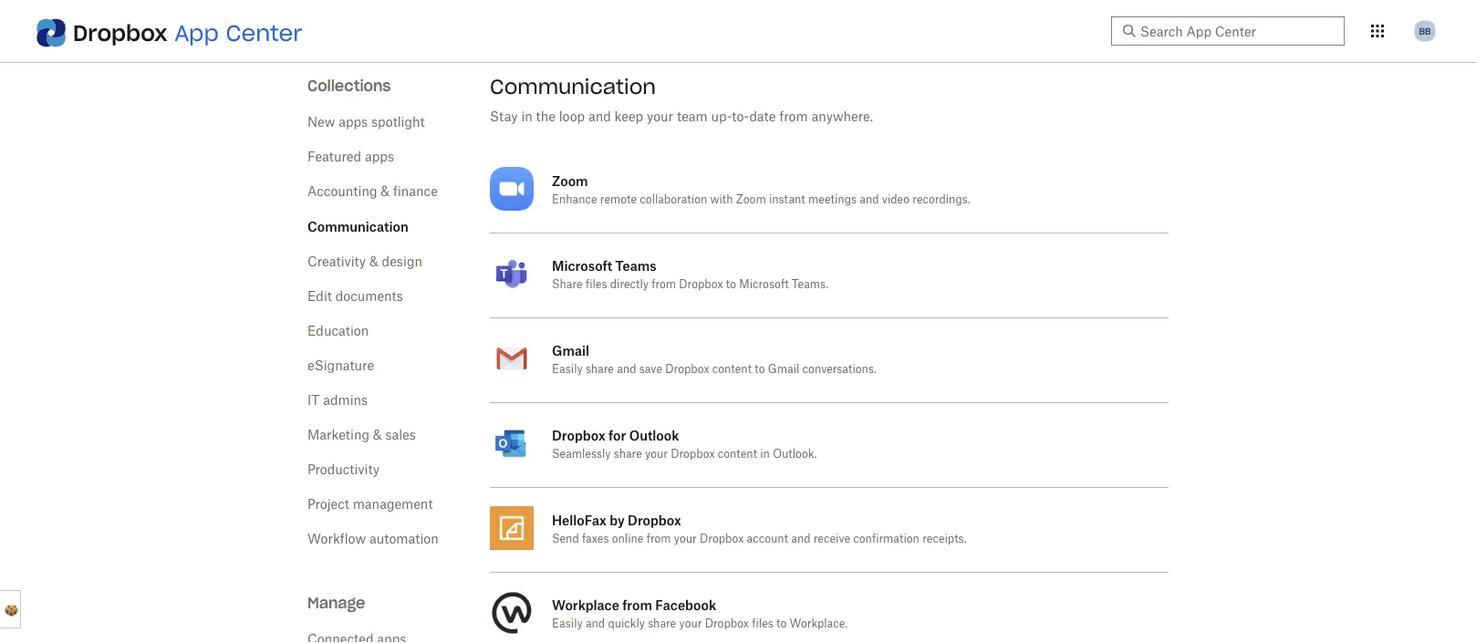 Task type: vqa. For each thing, say whether or not it's contained in the screenshot.


Task type: describe. For each thing, give the bounding box(es) containing it.
edit
[[307, 290, 332, 303]]

to inside workplace from facebook easily and quickly share your dropbox files to workplace.
[[777, 619, 787, 630]]

accounting
[[307, 185, 377, 198]]

workflow
[[307, 533, 366, 546]]

dropbox down outlook
[[671, 449, 715, 460]]

0 vertical spatial zoom
[[552, 173, 588, 188]]

team
[[677, 110, 708, 123]]

send
[[552, 534, 579, 545]]

and inside zoom enhance remote collaboration with zoom instant meetings and video recordings.
[[860, 194, 879, 205]]

it admins
[[307, 394, 368, 407]]

and inside hellofax by dropbox send faxes online from your dropbox account and receive confirmation receipts.
[[791, 534, 811, 545]]

workplace.
[[790, 619, 848, 630]]

share inside workplace from facebook easily and quickly share your dropbox files to workplace.
[[648, 619, 676, 630]]

to for microsoft teams
[[726, 279, 736, 290]]

to for gmail
[[755, 364, 765, 375]]

from right date
[[780, 110, 808, 123]]

admins
[[323, 394, 368, 407]]

share inside gmail easily share and save dropbox content to gmail conversations.
[[586, 364, 614, 375]]

project management link
[[307, 498, 433, 511]]

directly
[[610, 279, 649, 290]]

automation
[[369, 533, 439, 546]]

0 horizontal spatial gmail
[[552, 343, 590, 358]]

workflow automation link
[[307, 533, 439, 546]]

content inside gmail easily share and save dropbox content to gmail conversations.
[[712, 364, 752, 375]]

anywhere.
[[812, 110, 873, 123]]

your right keep
[[647, 110, 673, 123]]

dropbox inside workplace from facebook easily and quickly share your dropbox files to workplace.
[[705, 619, 749, 630]]

dropbox for outlook seamlessly share your dropbox content in outlook.
[[552, 427, 817, 460]]

stay
[[490, 110, 518, 123]]

accounting & finance
[[307, 185, 438, 198]]

0 horizontal spatial communication
[[307, 219, 409, 234]]

productivity link
[[307, 464, 380, 476]]

faxes
[[582, 534, 609, 545]]

dropbox left the account
[[700, 534, 744, 545]]

project management
[[307, 498, 433, 511]]

featured
[[307, 151, 361, 163]]

management
[[353, 498, 433, 511]]

new apps spotlight link
[[307, 116, 425, 129]]

video
[[882, 194, 910, 205]]

from inside hellofax by dropbox send faxes online from your dropbox account and receive confirmation receipts.
[[647, 534, 671, 545]]

sales
[[385, 429, 416, 442]]

from inside workplace from facebook easily and quickly share your dropbox files to workplace.
[[623, 597, 652, 613]]

files inside microsoft teams share files directly from dropbox to microsoft teams.
[[586, 279, 607, 290]]

and inside workplace from facebook easily and quickly share your dropbox files to workplace.
[[586, 619, 605, 630]]

center
[[226, 19, 303, 47]]

remote
[[600, 194, 637, 205]]

dropbox left app
[[73, 19, 168, 47]]

app
[[174, 19, 219, 47]]

featured apps
[[307, 151, 394, 163]]

it
[[307, 394, 320, 407]]

workplace from facebook easily and quickly share your dropbox files to workplace.
[[552, 597, 848, 630]]

new apps spotlight
[[307, 116, 425, 129]]

spotlight
[[371, 116, 425, 129]]

to-
[[732, 110, 749, 123]]

microsoft teams share files directly from dropbox to microsoft teams.
[[552, 258, 829, 290]]

apps for new
[[339, 116, 368, 129]]

edit documents
[[307, 290, 403, 303]]

gmail easily share and save dropbox content to gmail conversations.
[[552, 343, 877, 375]]

hellofax
[[552, 512, 607, 528]]

share inside dropbox for outlook seamlessly share your dropbox content in outlook.
[[614, 449, 642, 460]]

dropbox app center
[[73, 19, 303, 47]]

enhance
[[552, 194, 597, 205]]

featured apps link
[[307, 151, 394, 163]]

files inside workplace from facebook easily and quickly share your dropbox files to workplace.
[[752, 619, 774, 630]]

& for finance
[[381, 185, 390, 198]]

1 horizontal spatial zoom
[[736, 194, 766, 205]]

marketing & sales link
[[307, 429, 416, 442]]

& for sales
[[373, 429, 382, 442]]

teams
[[615, 258, 657, 273]]

by
[[610, 512, 625, 528]]

dropbox up online
[[628, 512, 681, 528]]

new
[[307, 116, 335, 129]]

instant
[[769, 194, 805, 205]]

& for design
[[370, 255, 378, 268]]

outlook.
[[773, 449, 817, 460]]

documents
[[336, 290, 403, 303]]

dropbox inside microsoft teams share files directly from dropbox to microsoft teams.
[[679, 279, 723, 290]]

date
[[749, 110, 776, 123]]

collections
[[307, 76, 391, 95]]

your inside hellofax by dropbox send faxes online from your dropbox account and receive confirmation receipts.
[[674, 534, 697, 545]]

0 horizontal spatial microsoft
[[552, 258, 612, 273]]



Task type: locate. For each thing, give the bounding box(es) containing it.
2 vertical spatial share
[[648, 619, 676, 630]]

communication up creativity & design on the left top of page
[[307, 219, 409, 234]]

and left save
[[617, 364, 636, 375]]

1 horizontal spatial to
[[755, 364, 765, 375]]

communication
[[490, 74, 656, 99], [307, 219, 409, 234]]

apps for featured
[[365, 151, 394, 163]]

share
[[552, 279, 583, 290]]

zoom up enhance
[[552, 173, 588, 188]]

creativity & design link
[[307, 255, 422, 268]]

from
[[780, 110, 808, 123], [652, 279, 676, 290], [647, 534, 671, 545], [623, 597, 652, 613]]

1 vertical spatial communication
[[307, 219, 409, 234]]

online
[[612, 534, 644, 545]]

1 vertical spatial in
[[760, 449, 770, 460]]

0 vertical spatial in
[[521, 110, 533, 123]]

apps right new
[[339, 116, 368, 129]]

1 vertical spatial &
[[370, 255, 378, 268]]

dropbox down facebook
[[705, 619, 749, 630]]

from right online
[[647, 534, 671, 545]]

microsoft left teams.
[[739, 279, 789, 290]]

easily inside gmail easily share and save dropbox content to gmail conversations.
[[552, 364, 583, 375]]

zoom right with
[[736, 194, 766, 205]]

design
[[382, 255, 422, 268]]

zoom
[[552, 173, 588, 188], [736, 194, 766, 205]]

zoom enhance remote collaboration with zoom instant meetings and video recordings.
[[552, 173, 971, 205]]

esignature
[[307, 360, 374, 372]]

account
[[747, 534, 788, 545]]

gmail left conversations. at right
[[768, 364, 800, 375]]

gmail down share at the left of page
[[552, 343, 590, 358]]

in inside dropbox for outlook seamlessly share your dropbox content in outlook.
[[760, 449, 770, 460]]

in left outlook. on the bottom of the page
[[760, 449, 770, 460]]

loop
[[559, 110, 585, 123]]

0 vertical spatial apps
[[339, 116, 368, 129]]

apps up accounting & finance
[[365, 151, 394, 163]]

dropbox inside gmail easily share and save dropbox content to gmail conversations.
[[665, 364, 709, 375]]

1 horizontal spatial communication
[[490, 74, 656, 99]]

1 horizontal spatial in
[[760, 449, 770, 460]]

seamlessly
[[552, 449, 611, 460]]

2 easily from the top
[[552, 619, 583, 630]]

dropbox
[[73, 19, 168, 47], [679, 279, 723, 290], [665, 364, 709, 375], [552, 427, 606, 443], [671, 449, 715, 460], [628, 512, 681, 528], [700, 534, 744, 545], [705, 619, 749, 630]]

edit documents link
[[307, 290, 403, 303]]

0 horizontal spatial zoom
[[552, 173, 588, 188]]

to left workplace.
[[777, 619, 787, 630]]

0 vertical spatial communication
[[490, 74, 656, 99]]

dropbox right directly
[[679, 279, 723, 290]]

your inside workplace from facebook easily and quickly share your dropbox files to workplace.
[[679, 619, 702, 630]]

in left "the"
[[521, 110, 533, 123]]

files left workplace.
[[752, 619, 774, 630]]

your inside dropbox for outlook seamlessly share your dropbox content in outlook.
[[645, 449, 668, 460]]

& left finance
[[381, 185, 390, 198]]

keep
[[615, 110, 643, 123]]

1 vertical spatial apps
[[365, 151, 394, 163]]

finance
[[393, 185, 438, 198]]

your down facebook
[[679, 619, 702, 630]]

and left receive
[[791, 534, 811, 545]]

education
[[307, 325, 369, 338]]

save
[[639, 364, 662, 375]]

for
[[609, 427, 626, 443]]

in
[[521, 110, 533, 123], [760, 449, 770, 460]]

& left the sales
[[373, 429, 382, 442]]

workplace
[[552, 597, 619, 613]]

dropbox up 'seamlessly'
[[552, 427, 606, 443]]

and left video
[[860, 194, 879, 205]]

Search App Center text field
[[1141, 21, 1334, 41]]

your
[[647, 110, 673, 123], [645, 449, 668, 460], [674, 534, 697, 545], [679, 619, 702, 630]]

gmail
[[552, 343, 590, 358], [768, 364, 800, 375]]

meetings
[[808, 194, 857, 205]]

confirmation
[[853, 534, 920, 545]]

creativity & design
[[307, 255, 422, 268]]

marketing & sales
[[307, 429, 416, 442]]

1 easily from the top
[[552, 364, 583, 375]]

from up "quickly"
[[623, 597, 652, 613]]

share down for
[[614, 449, 642, 460]]

collaboration
[[640, 194, 707, 205]]

0 vertical spatial files
[[586, 279, 607, 290]]

recordings.
[[913, 194, 971, 205]]

0 vertical spatial microsoft
[[552, 258, 612, 273]]

and right loop
[[589, 110, 611, 123]]

1 horizontal spatial files
[[752, 619, 774, 630]]

easily
[[552, 364, 583, 375], [552, 619, 583, 630]]

facebook
[[655, 597, 716, 613]]

1 vertical spatial microsoft
[[739, 279, 789, 290]]

1 vertical spatial to
[[755, 364, 765, 375]]

0 vertical spatial content
[[712, 364, 752, 375]]

receive
[[814, 534, 850, 545]]

& left design
[[370, 255, 378, 268]]

1 vertical spatial share
[[614, 449, 642, 460]]

1 vertical spatial gmail
[[768, 364, 800, 375]]

quickly
[[608, 619, 645, 630]]

stay in the loop and keep your team up-to-date from anywhere.
[[490, 110, 873, 123]]

with
[[710, 194, 733, 205]]

bb button
[[1411, 16, 1440, 46]]

0 vertical spatial share
[[586, 364, 614, 375]]

and down workplace
[[586, 619, 605, 630]]

content left outlook. on the bottom of the page
[[718, 449, 757, 460]]

share left save
[[586, 364, 614, 375]]

easily inside workplace from facebook easily and quickly share your dropbox files to workplace.
[[552, 619, 583, 630]]

0 vertical spatial to
[[726, 279, 736, 290]]

1 horizontal spatial microsoft
[[739, 279, 789, 290]]

marketing
[[307, 429, 370, 442]]

files right share at the left of page
[[586, 279, 607, 290]]

esignature link
[[307, 360, 374, 372]]

to left conversations. at right
[[755, 364, 765, 375]]

communication link
[[307, 219, 409, 234]]

the
[[536, 110, 556, 123]]

easily left save
[[552, 364, 583, 375]]

files
[[586, 279, 607, 290], [752, 619, 774, 630]]

1 vertical spatial easily
[[552, 619, 583, 630]]

1 vertical spatial content
[[718, 449, 757, 460]]

share
[[586, 364, 614, 375], [614, 449, 642, 460], [648, 619, 676, 630]]

share down facebook
[[648, 619, 676, 630]]

easily down workplace
[[552, 619, 583, 630]]

apps
[[339, 116, 368, 129], [365, 151, 394, 163]]

0 vertical spatial &
[[381, 185, 390, 198]]

productivity
[[307, 464, 380, 476]]

2 vertical spatial to
[[777, 619, 787, 630]]

your right online
[[674, 534, 697, 545]]

0 vertical spatial easily
[[552, 364, 583, 375]]

receipts.
[[923, 534, 967, 545]]

teams.
[[792, 279, 829, 290]]

accounting & finance link
[[307, 185, 438, 198]]

outlook
[[629, 427, 679, 443]]

conversations.
[[803, 364, 877, 375]]

0 vertical spatial gmail
[[552, 343, 590, 358]]

2 horizontal spatial to
[[777, 619, 787, 630]]

2 vertical spatial &
[[373, 429, 382, 442]]

0 horizontal spatial in
[[521, 110, 533, 123]]

microsoft up share at the left of page
[[552, 258, 612, 273]]

to inside gmail easily share and save dropbox content to gmail conversations.
[[755, 364, 765, 375]]

to inside microsoft teams share files directly from dropbox to microsoft teams.
[[726, 279, 736, 290]]

communication up loop
[[490, 74, 656, 99]]

your down outlook
[[645, 449, 668, 460]]

content inside dropbox for outlook seamlessly share your dropbox content in outlook.
[[718, 449, 757, 460]]

manage
[[307, 594, 365, 612]]

1 horizontal spatial gmail
[[768, 364, 800, 375]]

content right save
[[712, 364, 752, 375]]

creativity
[[307, 255, 366, 268]]

microsoft
[[552, 258, 612, 273], [739, 279, 789, 290]]

dropbox right save
[[665, 364, 709, 375]]

0 horizontal spatial files
[[586, 279, 607, 290]]

1 vertical spatial files
[[752, 619, 774, 630]]

education link
[[307, 325, 369, 338]]

from down teams
[[652, 279, 676, 290]]

to up gmail easily share and save dropbox content to gmail conversations. at the bottom of the page
[[726, 279, 736, 290]]

and
[[589, 110, 611, 123], [860, 194, 879, 205], [617, 364, 636, 375], [791, 534, 811, 545], [586, 619, 605, 630]]

1 vertical spatial zoom
[[736, 194, 766, 205]]

&
[[381, 185, 390, 198], [370, 255, 378, 268], [373, 429, 382, 442]]

up-
[[711, 110, 732, 123]]

workflow automation
[[307, 533, 439, 546]]

and inside gmail easily share and save dropbox content to gmail conversations.
[[617, 364, 636, 375]]

bb
[[1419, 25, 1431, 36]]

0 horizontal spatial to
[[726, 279, 736, 290]]

it admins link
[[307, 394, 368, 407]]

hellofax by dropbox send faxes online from your dropbox account and receive confirmation receipts.
[[552, 512, 967, 545]]

from inside microsoft teams share files directly from dropbox to microsoft teams.
[[652, 279, 676, 290]]

project
[[307, 498, 349, 511]]



